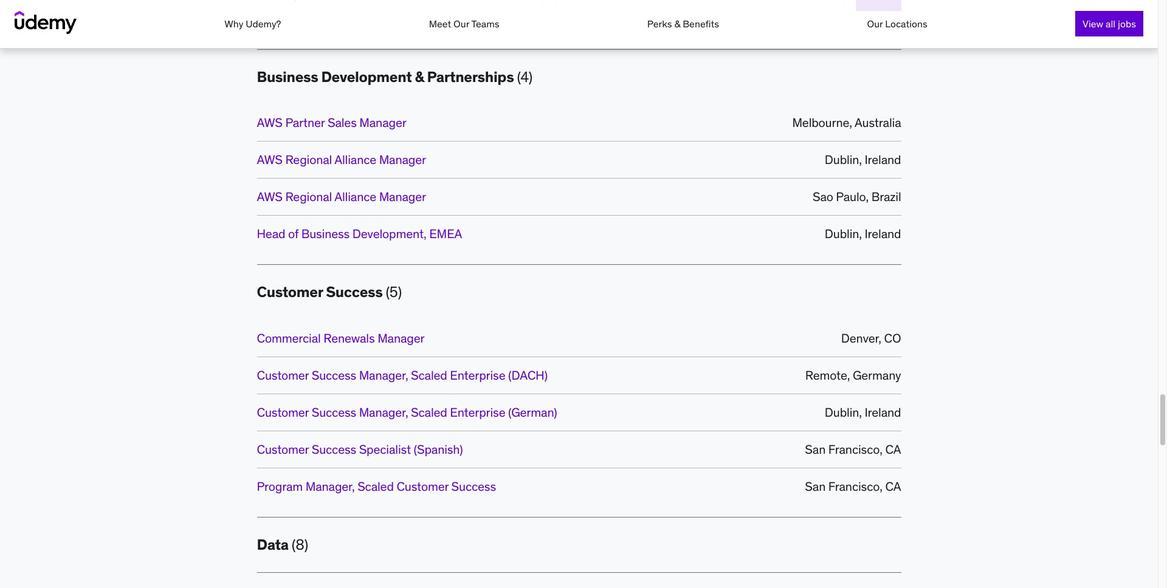 Task type: locate. For each thing, give the bounding box(es) containing it.
0 vertical spatial alliance
[[335, 152, 376, 167]]

None search field
[[257, 0, 901, 33]]

2 aws regional alliance manager from the top
[[257, 189, 426, 204]]

jobs
[[1118, 18, 1136, 30]]

0 vertical spatial aws
[[257, 115, 283, 130]]

san francisco, ca
[[805, 442, 901, 457], [805, 479, 901, 494]]

0 vertical spatial business
[[257, 67, 318, 86]]

remote, germany
[[805, 368, 901, 383]]

business up partner
[[257, 67, 318, 86]]

udemy image
[[15, 11, 77, 34]]

3 dublin, from the top
[[825, 405, 862, 420]]

(german)
[[508, 405, 557, 420]]

& left partnerships
[[415, 67, 424, 86]]

0 vertical spatial aws regional alliance manager
[[257, 152, 426, 167]]

francisco,
[[829, 442, 883, 457], [829, 479, 883, 494]]

san francisco, ca for program manager, scaled customer success
[[805, 479, 901, 494]]

alliance down sales
[[335, 152, 376, 167]]

1 vertical spatial dublin,
[[825, 226, 862, 242]]

manager for dublin,
[[379, 152, 426, 167]]

enterprise up "(spanish)"
[[450, 405, 506, 420]]

1 dublin, ireland from the top
[[825, 152, 901, 167]]

2 dublin, from the top
[[825, 226, 862, 242]]

1 ca from the top
[[885, 442, 901, 457]]

perks & benefits
[[647, 18, 719, 30]]

success for customer success specialist (spanish)
[[312, 442, 356, 457]]

aws for dublin, ireland
[[257, 152, 283, 167]]

1 francisco, from the top
[[829, 442, 883, 457]]

success left (5)
[[326, 283, 383, 302]]

2 aws from the top
[[257, 152, 283, 167]]

1 vertical spatial business
[[301, 226, 350, 242]]

our
[[454, 18, 469, 30], [867, 18, 883, 30]]

dublin, ireland down remote, germany
[[825, 405, 901, 420]]

1 vertical spatial san francisco, ca
[[805, 479, 901, 494]]

0 vertical spatial dublin, ireland
[[825, 152, 901, 167]]

customer success (5)
[[257, 283, 402, 302]]

sao paulo, brazil
[[813, 189, 901, 204]]

0 vertical spatial san
[[805, 442, 826, 457]]

alliance
[[335, 152, 376, 167], [335, 189, 376, 204]]

1 vertical spatial ca
[[885, 479, 901, 494]]

germany
[[853, 368, 901, 383]]

0 vertical spatial enterprise
[[450, 368, 506, 383]]

success left specialist
[[312, 442, 356, 457]]

0 vertical spatial scaled
[[411, 368, 447, 383]]

1 vertical spatial manager,
[[359, 405, 408, 420]]

1 vertical spatial aws regional alliance manager
[[257, 189, 426, 204]]

2 vertical spatial aws
[[257, 189, 283, 204]]

2 alliance from the top
[[335, 189, 376, 204]]

success down "(spanish)"
[[451, 479, 496, 494]]

scaled
[[411, 368, 447, 383], [411, 405, 447, 420], [358, 479, 394, 494]]

2 san francisco, ca from the top
[[805, 479, 901, 494]]

manager
[[360, 115, 407, 130], [379, 152, 426, 167], [379, 189, 426, 204], [378, 331, 425, 346]]

scaled up "(spanish)"
[[411, 405, 447, 420]]

0 vertical spatial ca
[[885, 442, 901, 457]]

success up "customer success specialist (spanish)"
[[312, 405, 356, 420]]

scaled for (dach)
[[411, 368, 447, 383]]

ireland down 'germany'
[[865, 405, 901, 420]]

dublin, ireland for emea
[[825, 226, 901, 242]]

0 horizontal spatial our
[[454, 18, 469, 30]]

remote,
[[805, 368, 850, 383]]

business right of
[[301, 226, 350, 242]]

why
[[225, 18, 243, 30]]

ireland
[[865, 152, 901, 167], [865, 226, 901, 242], [865, 405, 901, 420]]

1 san from the top
[[805, 442, 826, 457]]

aws
[[257, 115, 283, 130], [257, 152, 283, 167], [257, 189, 283, 204]]

0 vertical spatial regional
[[285, 152, 332, 167]]

1 vertical spatial scaled
[[411, 405, 447, 420]]

ireland for emea
[[865, 226, 901, 242]]

1 horizontal spatial &
[[675, 18, 681, 30]]

2 ca from the top
[[885, 479, 901, 494]]

head of business development, emea
[[257, 226, 462, 242]]

2 regional from the top
[[285, 189, 332, 204]]

1 dublin, from the top
[[825, 152, 862, 167]]

commercial renewals manager
[[257, 331, 425, 346]]

1 vertical spatial francisco,
[[829, 479, 883, 494]]

1 san francisco, ca from the top
[[805, 442, 901, 457]]

our right meet on the left top
[[454, 18, 469, 30]]

melbourne, australia
[[793, 115, 901, 130]]

0 vertical spatial manager,
[[359, 368, 408, 383]]

manager, down "customer success specialist (spanish)"
[[306, 479, 355, 494]]

dublin, down paulo,
[[825, 226, 862, 242]]

commercial
[[257, 331, 321, 346]]

aws regional alliance manager down sales
[[257, 152, 426, 167]]

2 san from the top
[[805, 479, 826, 494]]

alliance for sao paulo, brazil
[[335, 189, 376, 204]]

aws regional alliance manager
[[257, 152, 426, 167], [257, 189, 426, 204]]

dublin, down melbourne, australia
[[825, 152, 862, 167]]

success
[[326, 283, 383, 302], [312, 368, 356, 383], [312, 405, 356, 420], [312, 442, 356, 457], [451, 479, 496, 494]]

scaled down specialist
[[358, 479, 394, 494]]

dublin,
[[825, 152, 862, 167], [825, 226, 862, 242], [825, 405, 862, 420]]

our left locations
[[867, 18, 883, 30]]

customer for customer success specialist (spanish)
[[257, 442, 309, 457]]

development
[[321, 67, 412, 86]]

2 enterprise from the top
[[450, 405, 506, 420]]

2 ireland from the top
[[865, 226, 901, 242]]

enterprise
[[450, 368, 506, 383], [450, 405, 506, 420]]

manager, for (german)
[[359, 405, 408, 420]]

1 aws from the top
[[257, 115, 283, 130]]

success down commercial renewals manager
[[312, 368, 356, 383]]

1 vertical spatial alliance
[[335, 189, 376, 204]]

alliance up head of business development, emea
[[335, 189, 376, 204]]

scaled for (german)
[[411, 405, 447, 420]]

(8)
[[292, 535, 308, 554]]

renewals
[[324, 331, 375, 346]]

1 horizontal spatial our
[[867, 18, 883, 30]]

business
[[257, 67, 318, 86], [301, 226, 350, 242]]

sales
[[328, 115, 357, 130]]

customer success manager, scaled enterprise (dach)
[[257, 368, 548, 383]]

dublin, ireland up sao paulo, brazil
[[825, 152, 901, 167]]

view
[[1083, 18, 1104, 30]]

udemy?
[[246, 18, 281, 30]]

perks & benefits link
[[647, 18, 719, 30]]

regional up of
[[285, 189, 332, 204]]

1 vertical spatial regional
[[285, 189, 332, 204]]

manager, up customer success manager, scaled enterprise (german)
[[359, 368, 408, 383]]

benefits
[[683, 18, 719, 30]]

1 enterprise from the top
[[450, 368, 506, 383]]

customer
[[257, 283, 323, 302], [257, 368, 309, 383], [257, 405, 309, 420], [257, 442, 309, 457], [397, 479, 449, 494]]

success for customer success manager, scaled enterprise (german)
[[312, 405, 356, 420]]

1 regional from the top
[[285, 152, 332, 167]]

1 alliance from the top
[[335, 152, 376, 167]]

dublin, ireland down sao paulo, brazil
[[825, 226, 901, 242]]

why udemy?
[[225, 18, 281, 30]]

business development & partnerships (4)
[[257, 67, 533, 86]]

dublin, ireland
[[825, 152, 901, 167], [825, 226, 901, 242], [825, 405, 901, 420]]

1 vertical spatial enterprise
[[450, 405, 506, 420]]

aws regional alliance manager up head of business development, emea
[[257, 189, 426, 204]]

our locations
[[867, 18, 928, 30]]

manager, for (dach)
[[359, 368, 408, 383]]

0 vertical spatial francisco,
[[829, 442, 883, 457]]

manager,
[[359, 368, 408, 383], [359, 405, 408, 420], [306, 479, 355, 494]]

0 vertical spatial san francisco, ca
[[805, 442, 901, 457]]

dublin, for enterprise
[[825, 405, 862, 420]]

regional
[[285, 152, 332, 167], [285, 189, 332, 204]]

1 vertical spatial ireland
[[865, 226, 901, 242]]

customer for customer success manager, scaled enterprise (german)
[[257, 405, 309, 420]]

(5)
[[386, 283, 402, 302]]

customer success manager, scaled enterprise (german)
[[257, 405, 557, 420]]

perks
[[647, 18, 672, 30]]

3 aws from the top
[[257, 189, 283, 204]]

0 vertical spatial &
[[675, 18, 681, 30]]

3 ireland from the top
[[865, 405, 901, 420]]

2 francisco, from the top
[[829, 479, 883, 494]]

0 horizontal spatial &
[[415, 67, 424, 86]]

aws regional alliance manager for sao paulo, brazil
[[257, 189, 426, 204]]

1 vertical spatial san
[[805, 479, 826, 494]]

1 vertical spatial dublin, ireland
[[825, 226, 901, 242]]

ca
[[885, 442, 901, 457], [885, 479, 901, 494]]

2 vertical spatial ireland
[[865, 405, 901, 420]]

dublin, down remote, germany
[[825, 405, 862, 420]]

3 dublin, ireland from the top
[[825, 405, 901, 420]]

scaled up customer success manager, scaled enterprise (german)
[[411, 368, 447, 383]]

2 vertical spatial dublin,
[[825, 405, 862, 420]]

regional down partner
[[285, 152, 332, 167]]

locations
[[885, 18, 928, 30]]

ireland down brazil
[[865, 226, 901, 242]]

australia
[[855, 115, 901, 130]]

view all jobs link
[[1076, 11, 1144, 36]]

san
[[805, 442, 826, 457], [805, 479, 826, 494]]

ca for program manager, scaled customer success
[[885, 479, 901, 494]]

&
[[675, 18, 681, 30], [415, 67, 424, 86]]

manager, up specialist
[[359, 405, 408, 420]]

1 aws regional alliance manager from the top
[[257, 152, 426, 167]]

0 vertical spatial dublin,
[[825, 152, 862, 167]]

enterprise left (dach) at the bottom of the page
[[450, 368, 506, 383]]

& right perks
[[675, 18, 681, 30]]

1 vertical spatial aws
[[257, 152, 283, 167]]

2 vertical spatial dublin, ireland
[[825, 405, 901, 420]]

ireland up brazil
[[865, 152, 901, 167]]

customer for customer success manager, scaled enterprise (dach)
[[257, 368, 309, 383]]

2 dublin, ireland from the top
[[825, 226, 901, 242]]

0 vertical spatial ireland
[[865, 152, 901, 167]]

1 our from the left
[[454, 18, 469, 30]]



Task type: describe. For each thing, give the bounding box(es) containing it.
san for program manager, scaled customer success
[[805, 479, 826, 494]]

co
[[884, 331, 901, 346]]

denver, co
[[841, 331, 901, 346]]

development,
[[352, 226, 427, 242]]

why udemy? link
[[225, 18, 281, 30]]

all
[[1106, 18, 1116, 30]]

1 vertical spatial &
[[415, 67, 424, 86]]

success for customer success manager, scaled enterprise (dach)
[[312, 368, 356, 383]]

enterprise for (dach)
[[450, 368, 506, 383]]

regional for dublin, ireland
[[285, 152, 332, 167]]

melbourne,
[[793, 115, 852, 130]]

teams
[[471, 18, 500, 30]]

manager for sao
[[379, 189, 426, 204]]

meet
[[429, 18, 451, 30]]

aws partner sales manager
[[257, 115, 407, 130]]

denver,
[[841, 331, 882, 346]]

data (8)
[[257, 535, 308, 554]]

2 vertical spatial manager,
[[306, 479, 355, 494]]

2 vertical spatial scaled
[[358, 479, 394, 494]]

enterprise for (german)
[[450, 405, 506, 420]]

emea
[[429, 226, 462, 242]]

meet our teams link
[[429, 18, 500, 30]]

regional for sao paulo, brazil
[[285, 189, 332, 204]]

(dach)
[[508, 368, 548, 383]]

partnerships
[[427, 67, 514, 86]]

alliance for dublin, ireland
[[335, 152, 376, 167]]

aws for sao paulo, brazil
[[257, 189, 283, 204]]

paulo,
[[836, 189, 869, 204]]

(4)
[[517, 67, 533, 86]]

partner
[[285, 115, 325, 130]]

francisco, for customer success specialist (spanish)
[[829, 442, 883, 457]]

customer for customer success (5)
[[257, 283, 323, 302]]

ca for customer success specialist (spanish)
[[885, 442, 901, 457]]

aws for melbourne, australia
[[257, 115, 283, 130]]

dublin, ireland for enterprise
[[825, 405, 901, 420]]

customer success specialist (spanish)
[[257, 442, 463, 457]]

our locations link
[[867, 18, 928, 30]]

san for customer success specialist (spanish)
[[805, 442, 826, 457]]

head
[[257, 226, 285, 242]]

1 ireland from the top
[[865, 152, 901, 167]]

program manager, scaled customer success
[[257, 479, 496, 494]]

ireland for enterprise
[[865, 405, 901, 420]]

of
[[288, 226, 299, 242]]

francisco, for program manager, scaled customer success
[[829, 479, 883, 494]]

brazil
[[872, 189, 901, 204]]

program
[[257, 479, 303, 494]]

meet our teams
[[429, 18, 500, 30]]

manager for melbourne,
[[360, 115, 407, 130]]

dublin, for emea
[[825, 226, 862, 242]]

san francisco, ca for customer success specialist (spanish)
[[805, 442, 901, 457]]

aws regional alliance manager for dublin, ireland
[[257, 152, 426, 167]]

sao
[[813, 189, 833, 204]]

success for customer success (5)
[[326, 283, 383, 302]]

view all jobs
[[1083, 18, 1136, 30]]

(spanish)
[[414, 442, 463, 457]]

data
[[257, 535, 289, 554]]

specialist
[[359, 442, 411, 457]]

2 our from the left
[[867, 18, 883, 30]]



Task type: vqa. For each thing, say whether or not it's contained in the screenshot.
the "EMEA"
yes



